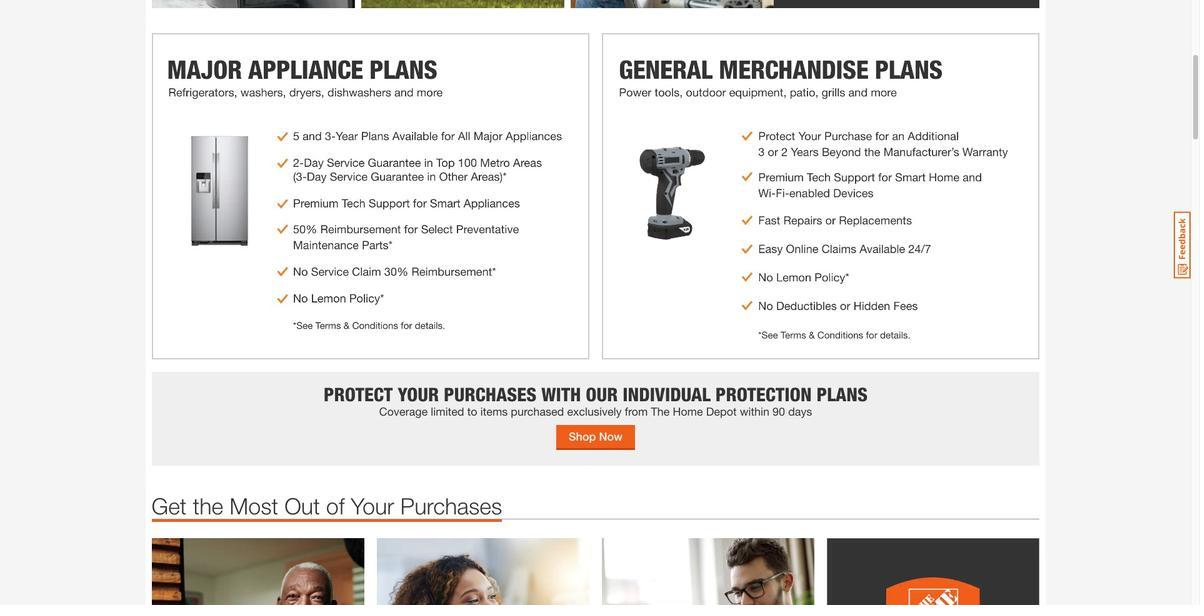 Task type: vqa. For each thing, say whether or not it's contained in the screenshot.
Major appliance plans image
yes



Task type: describe. For each thing, give the bounding box(es) containing it.
your
[[351, 492, 394, 519]]

get the most out of your purchases
[[152, 492, 502, 519]]

of
[[326, 492, 345, 519]]

get
[[152, 492, 187, 519]]

purchases
[[400, 492, 502, 519]]

powered by allstate image
[[827, 538, 1039, 605]]

easy online claims image
[[602, 538, 814, 605]]

feedback link image
[[1174, 211, 1191, 279]]

most
[[230, 492, 278, 519]]

out
[[285, 492, 320, 519]]

major appliance plans image
[[152, 33, 589, 359]]



Task type: locate. For each thing, give the bounding box(es) containing it.
file a claim, contact tech support &  find answers image
[[152, 0, 1039, 8]]

tech support for smart appliances & devices image
[[377, 538, 589, 605]]

protect your purchases with our individual protection plans image
[[152, 372, 1039, 465]]

general merchandise plans image
[[602, 33, 1039, 359]]

fast repairs or replacements image
[[152, 538, 364, 605]]

the
[[193, 492, 223, 519]]



